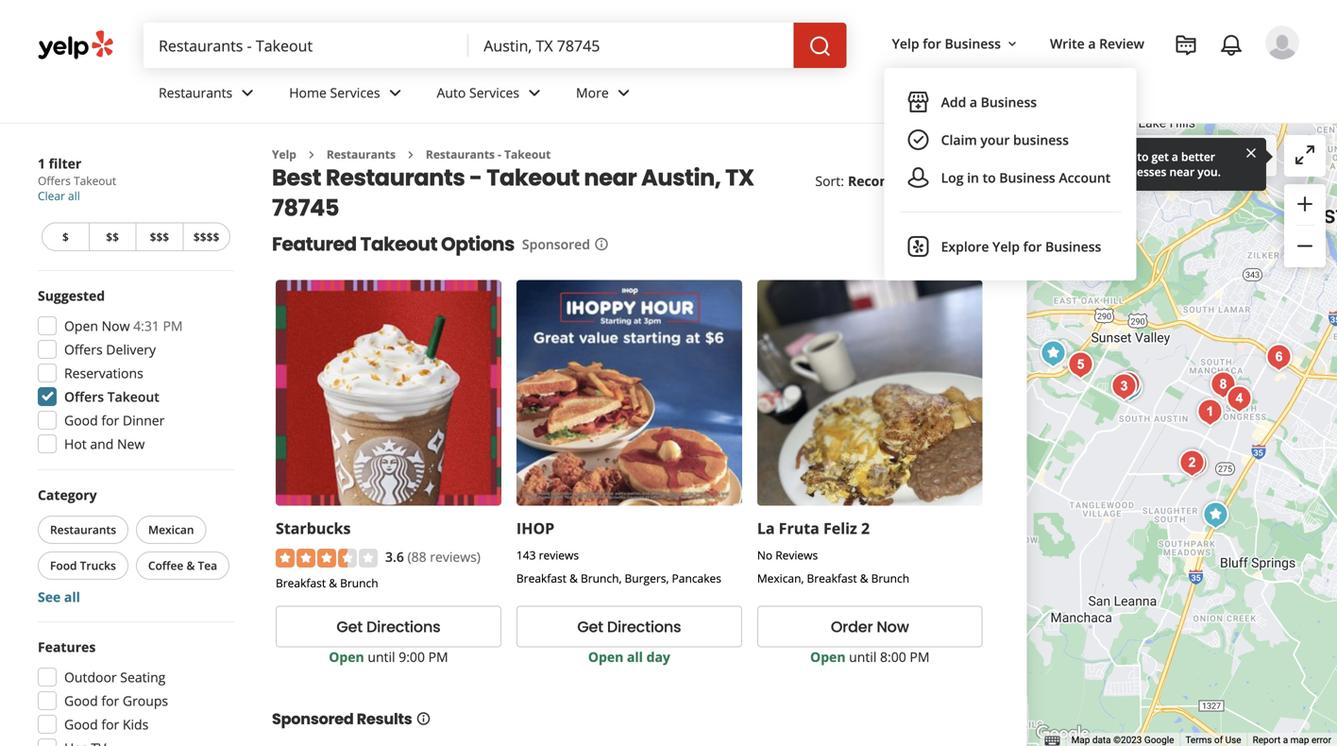 Task type: describe. For each thing, give the bounding box(es) containing it.
day
[[646, 648, 670, 666]]

143
[[516, 547, 536, 563]]

auto services link
[[422, 68, 561, 123]]

notifications image
[[1220, 34, 1243, 57]]

yelp for 'yelp' link
[[272, 146, 296, 162]]

l&l hawaiian barbecue image
[[1062, 346, 1100, 384]]

claim your business button
[[900, 121, 1121, 159]]

coffee & tea button
[[136, 551, 230, 580]]

starbucks image
[[1111, 369, 1149, 407]]

& inside button
[[186, 558, 195, 573]]

good for groups
[[64, 692, 168, 710]]

the up account
[[1089, 149, 1107, 164]]

78745
[[272, 192, 339, 224]]

features
[[38, 638, 96, 656]]

explore yelp for business
[[941, 238, 1101, 255]]

takeout inside best restaurants - takeout near austin, tx 78745
[[487, 162, 580, 193]]

ruby a. image
[[1265, 25, 1299, 59]]

16 chevron right v2 image
[[403, 147, 418, 162]]

good for good for groups
[[64, 692, 98, 710]]

write a review
[[1050, 34, 1145, 52]]

new
[[117, 435, 145, 453]]

food trucks
[[50, 558, 116, 573]]

get for ihop
[[577, 616, 603, 638]]

1 horizontal spatial -
[[498, 146, 501, 162]]

coffee
[[148, 558, 184, 573]]

better
[[1181, 149, 1215, 164]]

starbucks
[[276, 518, 351, 538]]

16 info v2 image
[[594, 237, 609, 252]]

a inside 'expand the map to get a better look at the businesses near you.'
[[1172, 149, 1178, 164]]

business left "16 chevron down v2" image
[[945, 34, 1001, 52]]

jimmy's big burger image
[[1221, 380, 1258, 418]]

groups
[[123, 692, 168, 710]]

reservations
[[64, 364, 143, 382]]

24 add biz v2 image
[[907, 91, 930, 113]]

24 chevron down v2 image for auto services
[[523, 82, 546, 104]]

business categories element
[[144, 68, 1299, 123]]

& inside la fruta feliz 2 no reviews mexican, breakfast & brunch
[[860, 570, 868, 586]]

dk sushi south & seoul korean restaurant image
[[1191, 393, 1229, 431]]

restaurants inside best restaurants - takeout near austin, tx 78745
[[326, 162, 465, 193]]

you.
[[1198, 164, 1221, 179]]

24 friends v2 image
[[907, 166, 930, 189]]

no
[[757, 547, 773, 563]]

restaurants - takeout link
[[426, 146, 551, 162]]

best
[[272, 162, 321, 193]]

sort:
[[815, 172, 844, 190]]

3.6 (88 reviews)
[[385, 548, 481, 565]]

more
[[576, 84, 609, 102]]

home services
[[289, 84, 380, 102]]

sbk middle eastern food image
[[1105, 368, 1143, 406]]

expand the map to get a better look at the businesses near you.
[[1045, 149, 1221, 179]]

expand the map to get a better look at the businesses near you. tooltip
[[1030, 138, 1266, 191]]

the right at
[[1086, 164, 1104, 179]]

dinner
[[123, 411, 165, 429]]

businesses
[[1107, 164, 1167, 179]]

terms
[[1186, 734, 1212, 746]]

services for home services
[[330, 84, 380, 102]]

explore yelp for business button
[[900, 228, 1121, 265]]

get directions link for starbucks
[[276, 606, 501, 648]]

feliz
[[823, 518, 857, 538]]

restaurants - takeout
[[426, 146, 551, 162]]

all inside 1 filter offers takeout clear all
[[68, 188, 80, 203]]

hot and new
[[64, 435, 145, 453]]

sponsored for sponsored
[[522, 235, 590, 253]]

for for business
[[923, 34, 941, 52]]

map for moves
[[1194, 147, 1221, 165]]

good for dinner
[[64, 411, 165, 429]]

restaurants inside button
[[50, 522, 116, 537]]

category
[[38, 486, 97, 504]]

expand
[[1045, 149, 1086, 164]]

none field find
[[159, 35, 454, 56]]

breakfast inside la fruta feliz 2 no reviews mexican, breakfast & brunch
[[807, 570, 857, 586]]

2 vertical spatial yelp
[[992, 238, 1020, 255]]

to inside 'expand the map to get a better look at the businesses near you.'
[[1137, 149, 1149, 164]]

log in to business account button
[[900, 159, 1121, 196]]

more link
[[561, 68, 650, 123]]

3.6
[[385, 548, 404, 565]]

el pollo rico image
[[1205, 366, 1242, 404]]

user actions element
[[877, 24, 1326, 280]]

(88
[[407, 548, 426, 565]]

all for open all day
[[627, 648, 643, 666]]

a for report
[[1283, 734, 1288, 746]]

expand map image
[[1294, 143, 1316, 166]]

pm inside 'group'
[[163, 317, 183, 335]]

google
[[1144, 734, 1174, 746]]

kids
[[123, 715, 149, 733]]

delivery
[[106, 340, 156, 358]]

as
[[1176, 147, 1190, 165]]

now for open
[[102, 317, 130, 335]]

takeout inside 1 filter offers takeout clear all
[[74, 173, 116, 188]]

featured
[[272, 231, 357, 257]]

offers for offers takeout
[[64, 388, 104, 406]]

takeout down the auto services link
[[504, 146, 551, 162]]

for for groups
[[101, 692, 119, 710]]

directions for starbucks
[[366, 616, 440, 638]]

$$
[[106, 229, 119, 245]]

offers delivery
[[64, 340, 156, 358]]

brunch inside la fruta feliz 2 no reviews mexican, breakfast & brunch
[[871, 570, 909, 586]]

sponsored for sponsored results
[[272, 708, 354, 730]]

3.6 star rating image
[[276, 549, 378, 568]]

now for order
[[877, 616, 909, 638]]

food trucks button
[[38, 551, 128, 580]]

firehouse subs image
[[1035, 335, 1072, 373]]

offers for offers delivery
[[64, 340, 103, 358]]

directions for ihop
[[607, 616, 681, 638]]

write
[[1050, 34, 1085, 52]]

home
[[289, 84, 327, 102]]

see all
[[38, 588, 80, 606]]

report
[[1253, 734, 1281, 746]]

group containing suggested
[[32, 286, 234, 459]]

$$$
[[150, 229, 169, 245]]

$$$ button
[[136, 222, 182, 251]]

& down 3.6 star rating image
[[329, 575, 337, 591]]

at
[[1072, 164, 1083, 179]]

business down account
[[1045, 238, 1101, 255]]

see
[[38, 588, 61, 606]]

in
[[967, 169, 979, 187]]

sort: recommended
[[815, 172, 946, 190]]

your
[[981, 131, 1010, 149]]

map
[[1071, 734, 1090, 746]]

until for directions
[[368, 648, 395, 666]]

log in to business account
[[941, 169, 1111, 187]]

outdoor
[[64, 668, 117, 686]]

zoom out image
[[1294, 235, 1316, 257]]

$$$$
[[194, 229, 219, 245]]

terms of use
[[1186, 734, 1241, 746]]

clear
[[38, 188, 65, 203]]

$$$$ button
[[182, 222, 230, 251]]

best restaurants - takeout near austin, tx 78745
[[272, 162, 754, 224]]

get directions for starbucks
[[337, 616, 440, 638]]

reviews)
[[430, 548, 481, 565]]

2
[[861, 518, 870, 538]]

map region
[[869, 119, 1337, 746]]

of
[[1214, 734, 1223, 746]]

reviews
[[539, 547, 579, 563]]

group containing category
[[34, 485, 234, 606]]

pm for get
[[428, 648, 448, 666]]



Task type: vqa. For each thing, say whether or not it's contained in the screenshot.
not
no



Task type: locate. For each thing, give the bounding box(es) containing it.
get
[[1152, 149, 1169, 164]]

report a map error
[[1253, 734, 1331, 746]]

16 info v2 image right results
[[416, 711, 431, 726]]

to inside the log in to business account button
[[983, 169, 996, 187]]

0 horizontal spatial now
[[102, 317, 130, 335]]

0 horizontal spatial get
[[337, 616, 363, 638]]

1 vertical spatial to
[[983, 169, 996, 187]]

0 vertical spatial to
[[1137, 149, 1149, 164]]

la fruta feliz 2 no reviews mexican, breakfast & brunch
[[757, 518, 909, 586]]

brunch down 3.6 star rating image
[[340, 575, 378, 591]]

offers down reservations
[[64, 388, 104, 406]]

1 vertical spatial now
[[877, 616, 909, 638]]

near inside 'expand the map to get a better look at the businesses near you.'
[[1170, 164, 1195, 179]]

sponsored left results
[[272, 708, 354, 730]]

takeout up dinner
[[107, 388, 159, 406]]

a right get
[[1172, 149, 1178, 164]]

- up options
[[469, 162, 482, 193]]

1 horizontal spatial get
[[577, 616, 603, 638]]

zoom in image
[[1294, 193, 1316, 215]]

open all day
[[588, 648, 670, 666]]

good for kids
[[64, 715, 149, 733]]

results
[[357, 708, 412, 730]]

16 chevron right v2 image
[[304, 147, 319, 162]]

None field
[[159, 35, 454, 56], [484, 35, 779, 56]]

now up offers delivery
[[102, 317, 130, 335]]

now
[[102, 317, 130, 335], [877, 616, 909, 638]]

good
[[64, 411, 98, 429], [64, 692, 98, 710], [64, 715, 98, 733]]

now inside 'group'
[[102, 317, 130, 335]]

0 horizontal spatial get directions link
[[276, 606, 501, 648]]

sponsored
[[522, 235, 590, 253], [272, 708, 354, 730]]

services for auto services
[[469, 84, 519, 102]]

all left day
[[627, 648, 643, 666]]

get directions up open all day on the bottom of the page
[[577, 616, 681, 638]]

a
[[1088, 34, 1096, 52], [970, 93, 977, 111], [1172, 149, 1178, 164], [1283, 734, 1288, 746]]

None search field
[[144, 23, 850, 68]]

pm right 9:00
[[428, 648, 448, 666]]

1 horizontal spatial directions
[[607, 616, 681, 638]]

0 vertical spatial now
[[102, 317, 130, 335]]

sponsored results
[[272, 708, 412, 730]]

services
[[330, 84, 380, 102], [469, 84, 519, 102]]

near inside best restaurants - takeout near austin, tx 78745
[[584, 162, 637, 193]]

2 horizontal spatial map
[[1291, 734, 1309, 746]]

pm right 8:00
[[910, 648, 930, 666]]

filter
[[49, 154, 81, 172]]

- inside best restaurants - takeout near austin, tx 78745
[[469, 162, 482, 193]]

search as map moves
[[1131, 147, 1265, 165]]

open up sponsored results at bottom left
[[329, 648, 364, 666]]

for right explore
[[1023, 238, 1042, 255]]

1 24 chevron down v2 image from the left
[[236, 82, 259, 104]]

breakfast down 3.6 star rating image
[[276, 575, 326, 591]]

takeout up options
[[487, 162, 580, 193]]

Find text field
[[159, 35, 454, 56]]

account
[[1059, 169, 1111, 187]]

search image
[[809, 35, 832, 58]]

offers
[[38, 173, 71, 188], [64, 340, 103, 358], [64, 388, 104, 406]]

0 horizontal spatial directions
[[366, 616, 440, 638]]

group
[[1284, 184, 1326, 267], [32, 286, 234, 459], [34, 485, 234, 606], [32, 637, 234, 746]]

near
[[584, 162, 637, 193], [1170, 164, 1195, 179]]

3 good from the top
[[64, 715, 98, 733]]

©2023
[[1113, 734, 1142, 746]]

restaurants inside the business categories element
[[159, 84, 233, 102]]

coffee & tea
[[148, 558, 217, 573]]

1 horizontal spatial services
[[469, 84, 519, 102]]

get directions link up open all day on the bottom of the page
[[516, 606, 742, 648]]

1 until from the left
[[368, 648, 395, 666]]

home services link
[[274, 68, 422, 123]]

24 chevron down v2 image for more
[[613, 82, 635, 104]]

mexican,
[[757, 570, 804, 586]]

24 chevron down v2 image left home
[[236, 82, 259, 104]]

good for good for dinner
[[64, 411, 98, 429]]

starbucks link
[[276, 518, 351, 538]]

moves
[[1225, 147, 1265, 165]]

$ button
[[42, 222, 89, 251]]

0 horizontal spatial yelp
[[272, 146, 296, 162]]

terms of use link
[[1186, 734, 1241, 746]]

open down the suggested on the top left
[[64, 317, 98, 335]]

16 info v2 image right the log
[[974, 173, 989, 189]]

$
[[62, 229, 69, 245]]

0 horizontal spatial 24 chevron down v2 image
[[236, 82, 259, 104]]

for for dinner
[[101, 411, 119, 429]]

0 vertical spatial sponsored
[[522, 235, 590, 253]]

open for open until 9:00 pm
[[329, 648, 364, 666]]

business
[[945, 34, 1001, 52], [981, 93, 1037, 111], [999, 169, 1055, 187], [1045, 238, 1101, 255]]

0 horizontal spatial to
[[983, 169, 996, 187]]

1 horizontal spatial near
[[1170, 164, 1195, 179]]

pm
[[163, 317, 183, 335], [428, 648, 448, 666], [910, 648, 930, 666]]

services right home
[[330, 84, 380, 102]]

for up 24 add biz v2 icon
[[923, 34, 941, 52]]

none field up home
[[159, 35, 454, 56]]

0 vertical spatial offers
[[38, 173, 71, 188]]

1 horizontal spatial 24 chevron down v2 image
[[523, 82, 546, 104]]

offers down filter
[[38, 173, 71, 188]]

business down business
[[999, 169, 1055, 187]]

get up open until 9:00 pm
[[337, 616, 363, 638]]

order now
[[831, 616, 909, 638]]

1 vertical spatial offers
[[64, 340, 103, 358]]

group containing features
[[32, 637, 234, 746]]

claim
[[941, 131, 977, 149]]

pm right 4:31
[[163, 317, 183, 335]]

open until 9:00 pm
[[329, 648, 448, 666]]

& inside ihop 143 reviews breakfast & brunch, burgers, pancakes
[[570, 570, 578, 586]]

yelp left 16 chevron right v2 icon
[[272, 146, 296, 162]]

until left 8:00
[[849, 648, 877, 666]]

24 chevron down v2 image inside the auto services link
[[523, 82, 546, 104]]

restaurants button
[[38, 516, 128, 544]]

yelp for business
[[892, 34, 1001, 52]]

2 vertical spatial good
[[64, 715, 98, 733]]

0 horizontal spatial 16 info v2 image
[[416, 711, 431, 726]]

16 info v2 image
[[974, 173, 989, 189], [416, 711, 431, 726]]

featured takeout options
[[272, 231, 515, 257]]

a right the add
[[970, 93, 977, 111]]

- down the auto services link
[[498, 146, 501, 162]]

24 chevron down v2 image right more
[[613, 82, 635, 104]]

a right report
[[1283, 734, 1288, 746]]

2 get directions from the left
[[577, 616, 681, 638]]

16 chevron down v2 image
[[1005, 37, 1020, 52]]

0 horizontal spatial pm
[[163, 317, 183, 335]]

1 horizontal spatial restaurants link
[[327, 146, 396, 162]]

mexican
[[148, 522, 194, 537]]

business up claim your business button
[[981, 93, 1037, 111]]

hawaii nei cafe image
[[1173, 444, 1211, 482]]

0 vertical spatial all
[[68, 188, 80, 203]]

1 24 chevron down v2 image from the left
[[384, 82, 407, 104]]

good for good for kids
[[64, 715, 98, 733]]

for up the good for kids
[[101, 692, 119, 710]]

1 horizontal spatial get directions link
[[516, 606, 742, 648]]

1 vertical spatial all
[[64, 588, 80, 606]]

2 horizontal spatial breakfast
[[807, 570, 857, 586]]

0 horizontal spatial services
[[330, 84, 380, 102]]

1 get directions link from the left
[[276, 606, 501, 648]]

brunch
[[871, 570, 909, 586], [340, 575, 378, 591]]

1 get directions from the left
[[337, 616, 440, 638]]

close image
[[1244, 144, 1259, 161]]

1 horizontal spatial brunch
[[871, 570, 909, 586]]

burgers,
[[625, 570, 669, 586]]

map for error
[[1291, 734, 1309, 746]]

1 vertical spatial sponsored
[[272, 708, 354, 730]]

takeout down filter
[[74, 173, 116, 188]]

spicy boys fried chicken - st. elmo image
[[1260, 339, 1298, 376]]

24 chevron down v2 image
[[236, 82, 259, 104], [613, 82, 635, 104]]

2 get from the left
[[577, 616, 603, 638]]

1 horizontal spatial to
[[1137, 149, 1149, 164]]

1 good from the top
[[64, 411, 98, 429]]

all right clear
[[68, 188, 80, 203]]

until for now
[[849, 648, 877, 666]]

for down good for groups
[[101, 715, 119, 733]]

la fruta feliz 2 link
[[757, 518, 870, 538]]

0 horizontal spatial -
[[469, 162, 482, 193]]

good down outdoor
[[64, 692, 98, 710]]

0 horizontal spatial none field
[[159, 35, 454, 56]]

Near text field
[[484, 35, 779, 56]]

a right the write
[[1088, 34, 1096, 52]]

pancakes
[[672, 570, 721, 586]]

austin,
[[641, 162, 721, 193]]

until left 9:00
[[368, 648, 395, 666]]

yelp for yelp for business
[[892, 34, 919, 52]]

none field near
[[484, 35, 779, 56]]

-
[[498, 146, 501, 162], [469, 162, 482, 193]]

24 chevron down v2 image left auto
[[384, 82, 407, 104]]

breakfast inside ihop 143 reviews breakfast & brunch, burgers, pancakes
[[516, 570, 567, 586]]

0 horizontal spatial restaurants link
[[144, 68, 274, 123]]

1 horizontal spatial pm
[[428, 648, 448, 666]]

2 good from the top
[[64, 692, 98, 710]]

to right the "in"
[[983, 169, 996, 187]]

tx
[[725, 162, 754, 193]]

&
[[186, 558, 195, 573], [570, 570, 578, 586], [860, 570, 868, 586], [329, 575, 337, 591]]

ihop image
[[1197, 496, 1235, 534]]

0 horizontal spatial near
[[584, 162, 637, 193]]

to left get
[[1137, 149, 1149, 164]]

good down good for groups
[[64, 715, 98, 733]]

mexican button
[[136, 516, 206, 544]]

a for write
[[1088, 34, 1096, 52]]

fruta
[[779, 518, 820, 538]]

1 horizontal spatial none field
[[484, 35, 779, 56]]

open for open until 8:00 pm
[[810, 648, 846, 666]]

2 services from the left
[[469, 84, 519, 102]]

0 horizontal spatial map
[[1110, 149, 1134, 164]]

24 chevron down v2 image for restaurants
[[236, 82, 259, 104]]

get directions link for ihop
[[516, 606, 742, 648]]

get
[[337, 616, 363, 638], [577, 616, 603, 638]]

8:00
[[880, 648, 906, 666]]

24 chevron down v2 image
[[384, 82, 407, 104], [523, 82, 546, 104]]

1 horizontal spatial 16 info v2 image
[[974, 173, 989, 189]]

0 vertical spatial restaurants link
[[144, 68, 274, 123]]

keyboard shortcuts image
[[1045, 736, 1060, 745]]

1 horizontal spatial until
[[849, 648, 877, 666]]

yelp up 24 add biz v2 icon
[[892, 34, 919, 52]]

0 horizontal spatial brunch
[[340, 575, 378, 591]]

2 vertical spatial offers
[[64, 388, 104, 406]]

2 24 chevron down v2 image from the left
[[613, 82, 635, 104]]

yelp
[[892, 34, 919, 52], [272, 146, 296, 162], [992, 238, 1020, 255]]

the
[[1089, 149, 1107, 164], [1086, 164, 1104, 179]]

1 services from the left
[[330, 84, 380, 102]]

1 horizontal spatial yelp
[[892, 34, 919, 52]]

1 vertical spatial good
[[64, 692, 98, 710]]

get directions link up open until 9:00 pm
[[276, 606, 501, 648]]

open for open now 4:31 pm
[[64, 317, 98, 335]]

ihop link
[[516, 518, 555, 538]]

1 horizontal spatial breakfast
[[516, 570, 567, 586]]

24 chevron down v2 image inside more link
[[613, 82, 635, 104]]

open until 8:00 pm
[[810, 648, 930, 666]]

error
[[1312, 734, 1331, 746]]

report a map error link
[[1253, 734, 1331, 746]]

la
[[757, 518, 775, 538]]

yelp link
[[272, 146, 296, 162]]

google image
[[1031, 721, 1094, 746]]

recommended button
[[848, 172, 965, 190]]

options
[[441, 231, 515, 257]]

ihop
[[516, 518, 555, 538]]

ihop 143 reviews breakfast & brunch, burgers, pancakes
[[516, 518, 721, 586]]

& down reviews
[[570, 570, 578, 586]]

projects image
[[1175, 34, 1197, 57]]

0 horizontal spatial until
[[368, 648, 395, 666]]

1 vertical spatial restaurants link
[[327, 146, 396, 162]]

offers up reservations
[[64, 340, 103, 358]]

4:31
[[133, 317, 159, 335]]

$$ button
[[89, 222, 136, 251]]

yelp right explore
[[992, 238, 1020, 255]]

2 horizontal spatial yelp
[[992, 238, 1020, 255]]

yelp for business button
[[884, 26, 1027, 60]]

breakfast down reviews
[[807, 570, 857, 586]]

takeout left options
[[360, 231, 437, 257]]

2 get directions link from the left
[[516, 606, 742, 648]]

seating
[[120, 668, 166, 686]]

near right get
[[1170, 164, 1195, 179]]

get up open all day on the bottom of the page
[[577, 616, 603, 638]]

1 horizontal spatial 24 chevron down v2 image
[[613, 82, 635, 104]]

0 vertical spatial good
[[64, 411, 98, 429]]

24 claim v2 image
[[907, 128, 930, 151]]

services right auto
[[469, 84, 519, 102]]

breakfast
[[516, 570, 567, 586], [807, 570, 857, 586], [276, 575, 326, 591]]

1 get from the left
[[337, 616, 363, 638]]

open down order
[[810, 648, 846, 666]]

directions up day
[[607, 616, 681, 638]]

0 horizontal spatial get directions
[[337, 616, 440, 638]]

brunch up order now link
[[871, 570, 909, 586]]

a for add
[[970, 93, 977, 111]]

near up 16 info v2 icon
[[584, 162, 637, 193]]

2 none field from the left
[[484, 35, 779, 56]]

all right see
[[64, 588, 80, 606]]

2 vertical spatial all
[[627, 648, 643, 666]]

get for starbucks
[[337, 616, 363, 638]]

business
[[1013, 131, 1069, 149]]

now up 8:00
[[877, 616, 909, 638]]

2 24 chevron down v2 image from the left
[[523, 82, 546, 104]]

recommended
[[848, 172, 946, 190]]

auto services
[[437, 84, 519, 102]]

open for open all day
[[588, 648, 624, 666]]

& left tea at the bottom of page
[[186, 558, 195, 573]]

add a business button
[[900, 83, 1121, 121]]

open inside 'group'
[[64, 317, 98, 335]]

get directions for ihop
[[577, 616, 681, 638]]

0 vertical spatial 16 info v2 image
[[974, 173, 989, 189]]

0 horizontal spatial breakfast
[[276, 575, 326, 591]]

1 horizontal spatial sponsored
[[522, 235, 590, 253]]

& up order now link
[[860, 570, 868, 586]]

tacos las amazonas image
[[1176, 445, 1214, 483]]

directions up 9:00
[[366, 616, 440, 638]]

1
[[38, 154, 45, 172]]

none field up more link
[[484, 35, 779, 56]]

for for kids
[[101, 715, 119, 733]]

2 horizontal spatial pm
[[910, 648, 930, 666]]

clear all link
[[38, 188, 80, 203]]

0 horizontal spatial 24 chevron down v2 image
[[384, 82, 407, 104]]

24 chevron down v2 image right auto services
[[523, 82, 546, 104]]

24 chevron down v2 image for home services
[[384, 82, 407, 104]]

explore
[[941, 238, 989, 255]]

cuba 512 image
[[1109, 366, 1147, 404]]

1 none field from the left
[[159, 35, 454, 56]]

24 yelp for biz v2 image
[[907, 235, 930, 258]]

food
[[50, 558, 77, 573]]

1 horizontal spatial now
[[877, 616, 909, 638]]

get directions up open until 9:00 pm
[[337, 616, 440, 638]]

1 vertical spatial 16 info v2 image
[[416, 711, 431, 726]]

brunch,
[[581, 570, 622, 586]]

offers inside 1 filter offers takeout clear all
[[38, 173, 71, 188]]

pm for order
[[910, 648, 930, 666]]

9:00
[[399, 648, 425, 666]]

1 horizontal spatial map
[[1194, 147, 1221, 165]]

offers takeout
[[64, 388, 159, 406]]

good up hot
[[64, 411, 98, 429]]

open left day
[[588, 648, 624, 666]]

1 horizontal spatial get directions
[[577, 616, 681, 638]]

all for see all
[[64, 588, 80, 606]]

a inside button
[[970, 93, 977, 111]]

for down offers takeout
[[101, 411, 119, 429]]

24 chevron down v2 image inside home services link
[[384, 82, 407, 104]]

2 until from the left
[[849, 648, 877, 666]]

2 directions from the left
[[607, 616, 681, 638]]

map for to
[[1110, 149, 1134, 164]]

0 horizontal spatial sponsored
[[272, 708, 354, 730]]

takeout inside 'group'
[[107, 388, 159, 406]]

map inside 'expand the map to get a better look at the businesses near you.'
[[1110, 149, 1134, 164]]

open
[[64, 317, 98, 335], [329, 648, 364, 666], [588, 648, 624, 666], [810, 648, 846, 666]]

map
[[1194, 147, 1221, 165], [1110, 149, 1134, 164], [1291, 734, 1309, 746]]

1 vertical spatial yelp
[[272, 146, 296, 162]]

sponsored left 16 info v2 icon
[[522, 235, 590, 253]]

1 directions from the left
[[366, 616, 440, 638]]

0 vertical spatial yelp
[[892, 34, 919, 52]]

breakfast down 143
[[516, 570, 567, 586]]

order now link
[[757, 606, 983, 648]]



